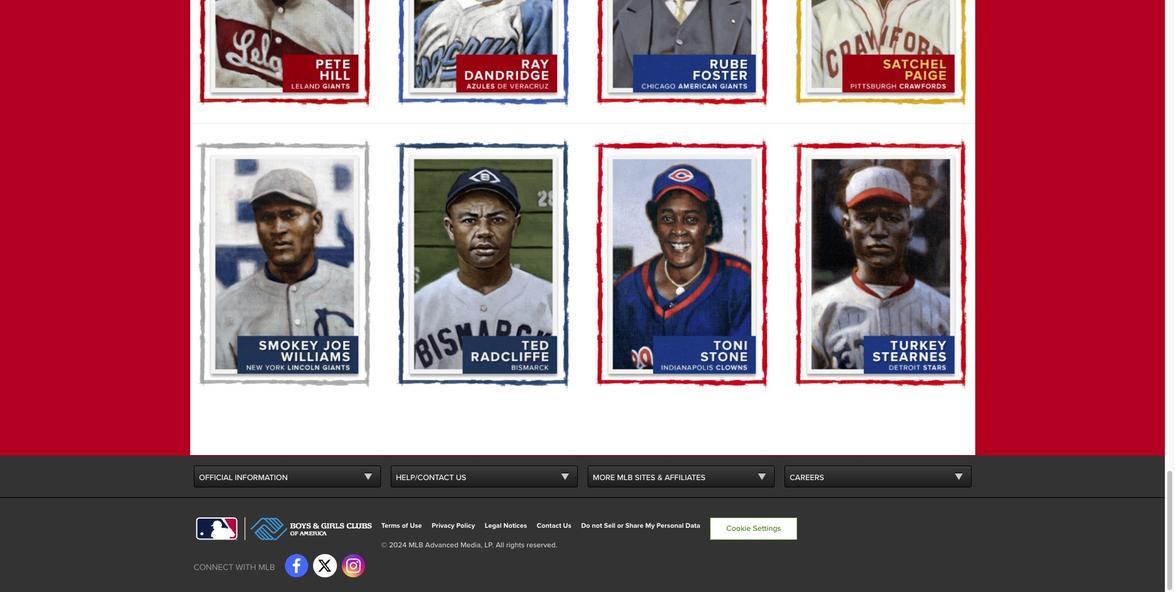 Task type: describe. For each thing, give the bounding box(es) containing it.
terms
[[381, 521, 400, 529]]

connect with mlb
[[194, 562, 275, 573]]

data
[[686, 521, 700, 529]]

reserved.
[[527, 541, 557, 550]]

2024
[[389, 541, 407, 550]]

terms of use
[[381, 521, 422, 529]]

instagram image
[[346, 558, 361, 573]]

careers button
[[784, 465, 971, 487]]

help/contact us
[[396, 473, 466, 482]]

privacy
[[432, 521, 455, 529]]

do
[[581, 521, 590, 529]]

official information
[[199, 473, 288, 482]]

do not sell or share my personal data cookie settings
[[581, 521, 781, 533]]

share
[[625, 521, 644, 529]]

settings
[[753, 523, 781, 533]]

mlb inside dropdown button
[[617, 473, 633, 482]]

cookie
[[726, 523, 751, 533]]

contact us link
[[537, 521, 571, 529]]

sites
[[635, 473, 655, 482]]

use
[[410, 521, 422, 529]]

x image
[[318, 558, 332, 573]]

media,
[[460, 541, 483, 550]]

terms of use link
[[381, 521, 422, 529]]

mlb for connect with mlb
[[258, 562, 275, 573]]

advanced
[[425, 541, 459, 550]]

do not sell or share my personal data link
[[581, 521, 700, 529]]

my
[[645, 521, 655, 529]]

mlb.com image
[[194, 517, 239, 540]]

not
[[592, 521, 602, 529]]

official information button
[[194, 465, 381, 487]]

help/contact us button
[[390, 465, 578, 487]]

©
[[381, 541, 387, 550]]

notices
[[503, 521, 527, 529]]

contact us
[[537, 521, 571, 529]]

us
[[456, 473, 466, 482]]



Task type: vqa. For each thing, say whether or not it's contained in the screenshot.
'million'
no



Task type: locate. For each thing, give the bounding box(es) containing it.
0 vertical spatial mlb
[[617, 473, 633, 482]]

lp.
[[484, 541, 494, 550]]

contact
[[537, 521, 561, 529]]

mlb right 2024
[[409, 541, 423, 550]]

careers
[[790, 473, 824, 482]]

or
[[617, 521, 624, 529]]

cookie settings button
[[710, 517, 797, 540]]

2 vertical spatial mlb
[[258, 562, 275, 573]]

legal
[[485, 521, 502, 529]]

boys and girls club of america image
[[244, 517, 372, 540]]

legal notices link
[[485, 521, 527, 529]]

us
[[563, 521, 571, 529]]

1 vertical spatial mlb
[[409, 541, 423, 550]]

affiliates
[[665, 473, 706, 482]]

legal notices
[[485, 521, 527, 529]]

privacy policy
[[432, 521, 475, 529]]

facebook image
[[289, 558, 304, 573]]

privacy policy link
[[432, 521, 475, 529]]

of
[[402, 521, 408, 529]]

&
[[658, 473, 663, 482]]

mlb for © 2024 mlb advanced media, lp. all rights reserved.
[[409, 541, 423, 550]]

personal
[[657, 521, 684, 529]]

sell
[[604, 521, 615, 529]]

more mlb sites & affiliates button
[[587, 465, 775, 487]]

with
[[236, 562, 256, 573]]

mlb
[[617, 473, 633, 482], [409, 541, 423, 550], [258, 562, 275, 573]]

information
[[235, 473, 288, 482]]

more
[[593, 473, 615, 482]]

policy
[[456, 521, 475, 529]]

all
[[496, 541, 504, 550]]

mlb left sites at the right
[[617, 473, 633, 482]]

mlb right with
[[258, 562, 275, 573]]

1 horizontal spatial mlb
[[409, 541, 423, 550]]

0 horizontal spatial mlb
[[258, 562, 275, 573]]

official
[[199, 473, 233, 482]]

help/contact
[[396, 473, 454, 482]]

2 horizontal spatial mlb
[[617, 473, 633, 482]]

rights
[[506, 541, 525, 550]]

connect
[[194, 562, 233, 573]]

more mlb sites & affiliates
[[593, 473, 706, 482]]

© 2024 mlb advanced media, lp. all rights reserved.
[[381, 541, 557, 550]]



